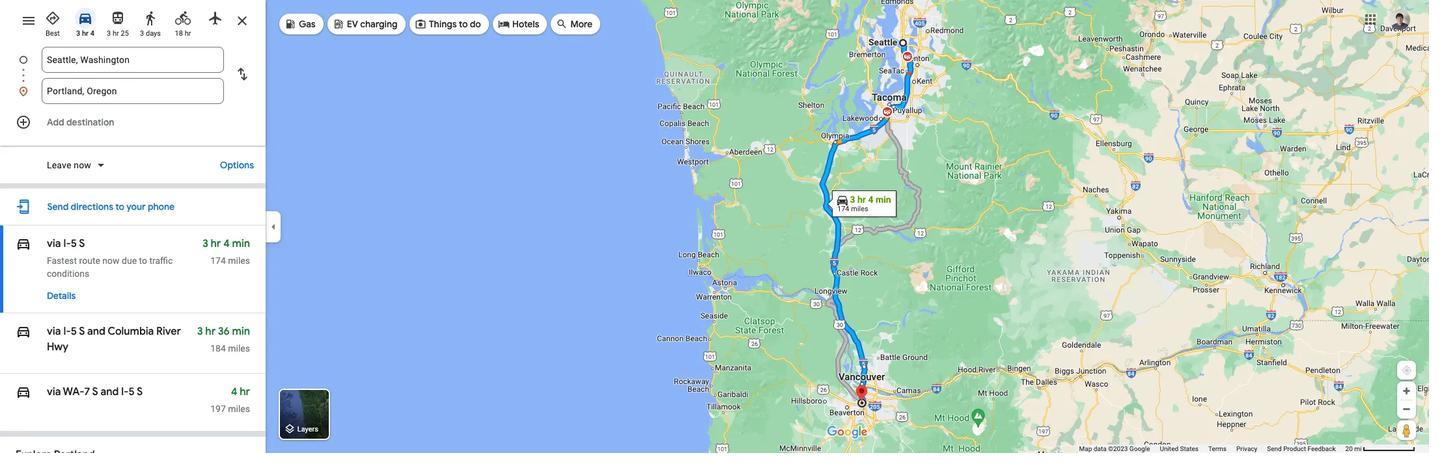 Task type: vqa. For each thing, say whether or not it's contained in the screenshot.
3 related to 3 days
yes



Task type: locate. For each thing, give the bounding box(es) containing it.
3 hr 4
[[76, 29, 94, 38]]

miles for 36
[[228, 344, 250, 354]]

18 hr radio
[[169, 5, 197, 38]]

hr for 3 hr 36 min 184 miles
[[205, 326, 216, 339]]

via inside 'via i-5 s fastest route now due to traffic conditions'
[[47, 238, 61, 251]]

river
[[156, 326, 181, 339]]

0 horizontal spatial now
[[74, 160, 91, 171]]

via up fastest
[[47, 238, 61, 251]]

3  from the top
[[16, 384, 31, 402]]

2 vertical spatial driving image
[[16, 384, 31, 402]]

driving image for i-5 s
[[16, 235, 31, 253]]

miles right 197
[[228, 404, 250, 415]]

0 vertical spatial and
[[87, 326, 105, 339]]

4 for 3 hr 4
[[90, 29, 94, 38]]

none field destination portland, oregon
[[47, 78, 219, 104]]

more button
[[551, 8, 600, 40]]

to left your
[[115, 201, 124, 213]]

0 vertical spatial 
[[16, 235, 31, 253]]

0 horizontal spatial 4
[[90, 29, 94, 38]]

footer containing map data ©2023 google
[[1079, 445, 1346, 454]]

hr right 18
[[185, 29, 191, 38]]

5 up fastest
[[71, 238, 77, 251]]

charging
[[360, 18, 398, 30]]

reverse starting point and destination image
[[234, 66, 250, 82]]

ev charging
[[347, 18, 398, 30]]

send for send product feedback
[[1267, 446, 1282, 453]]

map data ©2023 google
[[1079, 446, 1150, 453]]

leave now option
[[47, 159, 94, 172]]

and left 'columbia'
[[87, 326, 105, 339]]

3 for 3 days
[[140, 29, 144, 38]]

1 vertical spatial none field
[[47, 78, 219, 104]]

directions
[[71, 201, 113, 213]]

0 vertical spatial 5
[[71, 238, 77, 251]]

add destination button
[[0, 109, 266, 135]]

0 horizontal spatial to
[[115, 201, 124, 213]]

send product feedback button
[[1267, 445, 1336, 454]]

5 inside i-5 s and columbia river hwy
[[71, 326, 77, 339]]

hr inside 3 hr 36 min 184 miles
[[205, 326, 216, 339]]

directions main content
[[0, 0, 266, 454]]

2 vertical spatial miles
[[228, 404, 250, 415]]

2 via from the top
[[47, 326, 63, 339]]

4 inside 3 hr 4 radio
[[90, 29, 94, 38]]

and
[[87, 326, 105, 339], [101, 386, 119, 399]]

2 min from the top
[[232, 326, 250, 339]]

and right '7'
[[101, 386, 119, 399]]

2 none field from the top
[[47, 78, 219, 104]]

send left product in the right of the page
[[1267, 446, 1282, 453]]

phone
[[148, 201, 175, 213]]

united
[[1160, 446, 1179, 453]]

0 vertical spatial i-
[[63, 238, 71, 251]]

zoom in image
[[1402, 387, 1412, 397]]

2 vertical spatial via
[[47, 386, 61, 399]]

best
[[46, 29, 60, 38]]

Destination Portland, Oregon field
[[47, 83, 219, 99]]

send
[[47, 201, 69, 213], [1267, 446, 1282, 453]]

3 inside 3 days radio
[[140, 29, 144, 38]]

3 inside 3 hr 4 min 174 miles
[[202, 238, 208, 251]]

map
[[1079, 446, 1092, 453]]

walking image
[[143, 10, 158, 26]]

2  from the top
[[16, 323, 31, 341]]

0 vertical spatial send
[[47, 201, 69, 213]]

2 miles from the top
[[228, 344, 250, 354]]

0 vertical spatial none field
[[47, 47, 219, 73]]

5
[[71, 238, 77, 251], [71, 326, 77, 339], [129, 386, 135, 399]]

things to do button
[[409, 8, 489, 40]]

1 horizontal spatial now
[[102, 256, 120, 266]]

via for via i-5 s fastest route now due to traffic conditions
[[47, 238, 61, 251]]

collapse side panel image
[[266, 220, 281, 234]]

5 right '7'
[[129, 386, 135, 399]]

hr inside 3 hr 4 min 174 miles
[[211, 238, 221, 251]]

hr down 3 hr 36 min 184 miles
[[240, 386, 250, 399]]

none field "starting point seattle, washington"
[[47, 47, 219, 73]]

0 horizontal spatial send
[[47, 201, 69, 213]]


[[16, 235, 31, 253], [16, 323, 31, 341], [16, 384, 31, 402]]

hr right the best
[[82, 29, 89, 38]]

3 inside 3 hr 4 radio
[[76, 29, 80, 38]]

hr inside radio
[[82, 29, 89, 38]]

3 hr 25
[[107, 29, 129, 38]]

none field for 1st list item from the top
[[47, 47, 219, 73]]

25
[[121, 29, 129, 38]]

1 via from the top
[[47, 238, 61, 251]]

1 none field from the top
[[47, 47, 219, 73]]

20 mi button
[[1346, 446, 1416, 453]]

0 vertical spatial miles
[[228, 256, 250, 266]]

via i-5 s fastest route now due to traffic conditions
[[47, 238, 173, 279]]

united states button
[[1160, 445, 1199, 454]]

zoom out image
[[1402, 405, 1412, 415]]

none field for second list item from the top
[[47, 78, 219, 104]]

197
[[210, 404, 226, 415]]

layers
[[297, 426, 318, 435]]

i- right '7'
[[121, 386, 129, 399]]

via up hwy on the bottom left
[[47, 326, 63, 339]]

0 vertical spatial via
[[47, 238, 61, 251]]

terms button
[[1208, 445, 1227, 454]]

to right due
[[139, 256, 147, 266]]

send left "directions"
[[47, 201, 69, 213]]

0 vertical spatial 4
[[90, 29, 94, 38]]

1 vertical spatial now
[[102, 256, 120, 266]]

days
[[146, 29, 161, 38]]

to left do
[[459, 18, 468, 30]]

list
[[0, 47, 266, 104]]

conditions
[[47, 269, 89, 279]]

3 for 3 hr 4 min 174 miles
[[202, 238, 208, 251]]

1 vertical spatial i-
[[63, 326, 71, 339]]

google maps element
[[0, 0, 1429, 454]]

i-
[[63, 238, 71, 251], [63, 326, 71, 339], [121, 386, 129, 399]]

to
[[459, 18, 468, 30], [115, 201, 124, 213], [139, 256, 147, 266]]

hr left 36
[[205, 326, 216, 339]]

and inside i-5 s and columbia river hwy
[[87, 326, 105, 339]]

hr inside radio
[[185, 29, 191, 38]]

©2023
[[1108, 446, 1128, 453]]

s
[[79, 238, 85, 251], [79, 326, 85, 339], [92, 386, 98, 399], [137, 386, 143, 399]]

miles inside 3 hr 4 min 174 miles
[[228, 256, 250, 266]]

1 vertical spatial via
[[47, 326, 63, 339]]

4 up 174
[[223, 238, 230, 251]]

3 miles from the top
[[228, 404, 250, 415]]

2 horizontal spatial 4
[[231, 386, 237, 399]]

now left due
[[102, 256, 120, 266]]

4 for 3 hr 4 min 174 miles
[[223, 238, 230, 251]]

0 vertical spatial min
[[232, 238, 250, 251]]

hr for 4 hr 197 miles
[[240, 386, 250, 399]]

driving image inside 3 hr 4 radio
[[77, 10, 93, 26]]

miles inside 3 hr 36 min 184 miles
[[228, 344, 250, 354]]

1 horizontal spatial to
[[139, 256, 147, 266]]

united states
[[1160, 446, 1199, 453]]

1 vertical spatial driving image
[[16, 235, 31, 253]]

1 vertical spatial 4
[[223, 238, 230, 251]]

hr inside 4 hr 197 miles
[[240, 386, 250, 399]]

miles right 174
[[228, 256, 250, 266]]

3
[[76, 29, 80, 38], [107, 29, 111, 38], [140, 29, 144, 38], [202, 238, 208, 251], [197, 326, 203, 339]]

1 vertical spatial to
[[115, 201, 124, 213]]

google
[[1130, 446, 1150, 453]]

2 vertical spatial 4
[[231, 386, 237, 399]]

via
[[47, 238, 61, 251], [47, 326, 63, 339], [47, 386, 61, 399]]

i-5 s and columbia river hwy
[[47, 326, 181, 354]]

add destination
[[47, 117, 114, 128]]

None radio
[[202, 5, 229, 29]]

18 hr
[[175, 29, 191, 38]]

i- inside i-5 s and columbia river hwy
[[63, 326, 71, 339]]

hr inside "option"
[[113, 29, 119, 38]]

none field up the add destination button at the left of page
[[47, 78, 219, 104]]

footer inside the google maps "element"
[[1079, 445, 1346, 454]]

min for 3 hr 4 min
[[232, 238, 250, 251]]

1  from the top
[[16, 235, 31, 253]]

None field
[[47, 47, 219, 73], [47, 78, 219, 104]]

5 down details button
[[71, 326, 77, 339]]

4 inside 3 hr 4 min 174 miles
[[223, 238, 230, 251]]

best travel modes image
[[45, 10, 61, 26]]

ev charging button
[[327, 8, 405, 40]]

min
[[232, 238, 250, 251], [232, 326, 250, 339]]

none field down 25
[[47, 47, 219, 73]]

1 min from the top
[[232, 238, 250, 251]]

i- up hwy on the bottom left
[[63, 326, 71, 339]]

via left the wa-
[[47, 386, 61, 399]]

cannot access your location image
[[1401, 365, 1413, 377]]

min inside 3 hr 36 min 184 miles
[[232, 326, 250, 339]]

1 vertical spatial send
[[1267, 446, 1282, 453]]

details button
[[40, 285, 82, 308]]

2 list item from the top
[[0, 78, 266, 104]]

columbia
[[108, 326, 154, 339]]

 for wa-7 s and i-5 s
[[16, 384, 31, 402]]

0 vertical spatial now
[[74, 160, 91, 171]]

3 hr 4 min 174 miles
[[202, 238, 250, 266]]

18
[[175, 29, 183, 38]]

2 vertical spatial to
[[139, 256, 147, 266]]

3 for 3 hr 36 min 184 miles
[[197, 326, 203, 339]]

now inside option
[[74, 160, 91, 171]]

hotels
[[512, 18, 539, 30]]

1 vertical spatial min
[[232, 326, 250, 339]]

miles right 184
[[228, 344, 250, 354]]

3 hr 25 radio
[[104, 5, 132, 38]]

send inside directions main content
[[47, 201, 69, 213]]

transit image
[[110, 10, 126, 26]]

3 inside 3 hr 25 "option"
[[107, 29, 111, 38]]

min inside 3 hr 4 min 174 miles
[[232, 238, 250, 251]]

3 via from the top
[[47, 386, 61, 399]]

to inside 'via i-5 s fastest route now due to traffic conditions'
[[139, 256, 147, 266]]

4 down 3 hr 36 min 184 miles
[[231, 386, 237, 399]]

2 vertical spatial 
[[16, 384, 31, 402]]

4
[[90, 29, 94, 38], [223, 238, 230, 251], [231, 386, 237, 399]]

1 list item from the top
[[0, 47, 266, 89]]

Best radio
[[39, 5, 66, 38]]

hr
[[82, 29, 89, 38], [113, 29, 119, 38], [185, 29, 191, 38], [211, 238, 221, 251], [205, 326, 216, 339], [240, 386, 250, 399]]

184
[[210, 344, 226, 354]]

list item down 25
[[0, 47, 266, 89]]

now right the leave on the left of the page
[[74, 160, 91, 171]]

none field inside list item
[[47, 47, 219, 73]]

hr up 174
[[211, 238, 221, 251]]

traffic
[[149, 256, 173, 266]]

4 left 3 hr 25
[[90, 29, 94, 38]]

leave now
[[47, 160, 91, 171]]

1 miles from the top
[[228, 256, 250, 266]]

0 vertical spatial driving image
[[77, 10, 93, 26]]

0 vertical spatial to
[[459, 18, 468, 30]]

leave
[[47, 160, 71, 171]]

1 vertical spatial 
[[16, 323, 31, 341]]

miles
[[228, 256, 250, 266], [228, 344, 250, 354], [228, 404, 250, 415]]

fastest
[[47, 256, 77, 266]]

1 vertical spatial 5
[[71, 326, 77, 339]]

min for 3 hr 36 min
[[232, 326, 250, 339]]

do
[[470, 18, 481, 30]]

footer
[[1079, 445, 1346, 454]]

leave now button
[[42, 159, 111, 175]]

list item up the add destination button at the left of page
[[0, 78, 266, 104]]

hwy
[[47, 341, 68, 354]]

1 horizontal spatial send
[[1267, 446, 1282, 453]]

hr left 25
[[113, 29, 119, 38]]

1 vertical spatial miles
[[228, 344, 250, 354]]

i- up fastest
[[63, 238, 71, 251]]

list item
[[0, 47, 266, 89], [0, 78, 266, 104]]

gas button
[[279, 8, 323, 40]]

details
[[47, 290, 76, 302]]

hr for 3 hr 4
[[82, 29, 89, 38]]

3 inside 3 hr 36 min 184 miles
[[197, 326, 203, 339]]

now
[[74, 160, 91, 171], [102, 256, 120, 266]]

driving image
[[77, 10, 93, 26], [16, 235, 31, 253], [16, 384, 31, 402]]

1 horizontal spatial 4
[[223, 238, 230, 251]]



Task type: describe. For each thing, give the bounding box(es) containing it.
hr for 3 hr 4 min 174 miles
[[211, 238, 221, 251]]

send directions to your phone button
[[41, 194, 181, 220]]

your
[[126, 201, 146, 213]]

options
[[220, 160, 254, 171]]

3 hr 36 min 184 miles
[[197, 326, 250, 354]]

3 hr 4 radio
[[72, 5, 99, 38]]

 for i-5 s and columbia river hwy
[[16, 323, 31, 341]]

states
[[1180, 446, 1199, 453]]

s inside 'via i-5 s fastest route now due to traffic conditions'
[[79, 238, 85, 251]]

list inside the google maps "element"
[[0, 47, 266, 104]]

3 for 3 hr 4
[[76, 29, 80, 38]]

destination
[[66, 117, 114, 128]]

7
[[84, 386, 90, 399]]

via for via wa-7 s and i-5 s
[[47, 386, 61, 399]]

Starting point Seattle, Washington field
[[47, 52, 219, 68]]

privacy
[[1236, 446, 1258, 453]]

4 hr 197 miles
[[210, 386, 250, 415]]

send directions to your phone
[[47, 201, 175, 213]]

via for via
[[47, 326, 63, 339]]

cycling image
[[175, 10, 191, 26]]

privacy button
[[1236, 445, 1258, 454]]

 for i-5 s
[[16, 235, 31, 253]]

flights image
[[208, 10, 223, 26]]

product
[[1283, 446, 1306, 453]]

wa-
[[63, 386, 84, 399]]

20 mi
[[1346, 446, 1362, 453]]

hr for 3 hr 25
[[113, 29, 119, 38]]

driving image
[[16, 323, 31, 341]]

5 inside 'via i-5 s fastest route now due to traffic conditions'
[[71, 238, 77, 251]]

add
[[47, 117, 64, 128]]

mi
[[1355, 446, 1362, 453]]

3 for 3 hr 25
[[107, 29, 111, 38]]

now inside 'via i-5 s fastest route now due to traffic conditions'
[[102, 256, 120, 266]]

google account: nolan park  
(nolan.park@adept.ai) image
[[1389, 9, 1410, 30]]

2 vertical spatial i-
[[121, 386, 129, 399]]

s inside i-5 s and columbia river hwy
[[79, 326, 85, 339]]

send product feedback
[[1267, 446, 1336, 453]]

i- inside 'via i-5 s fastest route now due to traffic conditions'
[[63, 238, 71, 251]]

3 days
[[140, 29, 161, 38]]

20
[[1346, 446, 1353, 453]]

send for send directions to your phone
[[47, 201, 69, 213]]

gas
[[299, 18, 316, 30]]

174
[[210, 256, 226, 266]]

36
[[218, 326, 230, 339]]

miles inside 4 hr 197 miles
[[228, 404, 250, 415]]

terms
[[1208, 446, 1227, 453]]

hr for 18 hr
[[185, 29, 191, 38]]

miles for 4
[[228, 256, 250, 266]]

due
[[122, 256, 137, 266]]

2 horizontal spatial to
[[459, 18, 468, 30]]

options button
[[213, 154, 260, 177]]

via wa-7 s and i-5 s
[[47, 386, 143, 399]]

1 vertical spatial and
[[101, 386, 119, 399]]

2 vertical spatial 5
[[129, 386, 135, 399]]

things to do
[[429, 18, 481, 30]]

3 days radio
[[137, 5, 164, 38]]

more
[[571, 18, 593, 30]]

hotels button
[[493, 8, 547, 40]]

close directions image
[[234, 13, 250, 29]]

feedback
[[1308, 446, 1336, 453]]

things
[[429, 18, 457, 30]]

route
[[79, 256, 100, 266]]

driving image for wa-7 s and i-5 s
[[16, 384, 31, 402]]

4 inside 4 hr 197 miles
[[231, 386, 237, 399]]

ev
[[347, 18, 358, 30]]

show street view coverage image
[[1397, 421, 1416, 441]]

data
[[1094, 446, 1107, 453]]



